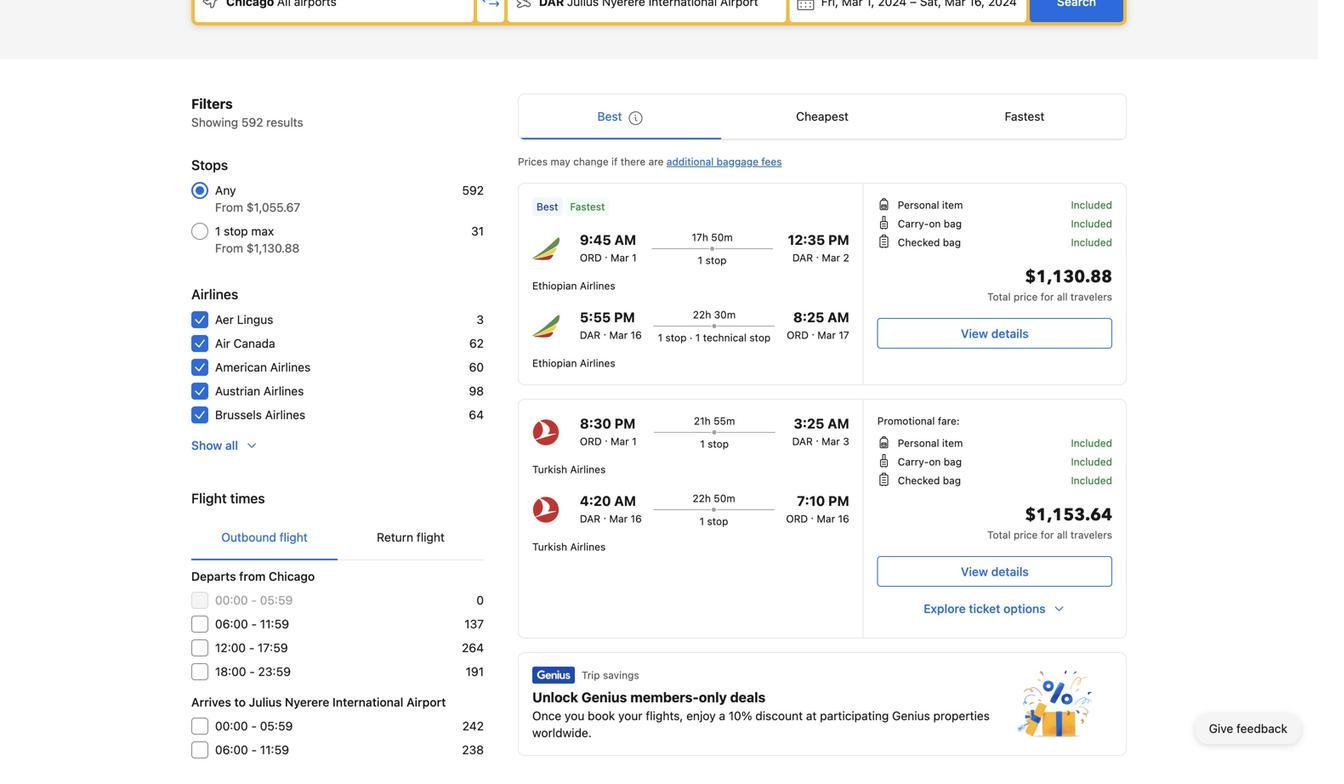 Task type: describe. For each thing, give the bounding box(es) containing it.
airlines up '5:55'
[[580, 280, 616, 292]]

5 included from the top
[[1071, 456, 1113, 468]]

1 stop for 9:45 am
[[698, 254, 727, 266]]

times
[[230, 490, 265, 507]]

airport
[[407, 695, 446, 709]]

if
[[612, 156, 618, 168]]

view for $1,153.64
[[961, 565, 988, 579]]

- for 0
[[251, 593, 257, 607]]

. for 12:35
[[816, 248, 819, 260]]

4:20
[[580, 493, 611, 509]]

7:10 pm ord . mar 16
[[786, 493, 849, 525]]

50m for 7:10 pm
[[714, 492, 735, 504]]

3:25 am dar . mar 3
[[792, 416, 849, 447]]

9:45 am ord . mar 1
[[580, 232, 637, 264]]

00:00 - 05:59 for from
[[215, 593, 293, 607]]

11:59 for chicago
[[260, 617, 289, 631]]

cheapest button
[[721, 94, 924, 139]]

3:25
[[794, 416, 824, 432]]

dar for 12:35 pm
[[793, 252, 813, 264]]

flight
[[191, 490, 227, 507]]

tab list for 06:00 - 11:59
[[191, 515, 484, 561]]

worldwide.
[[532, 726, 592, 740]]

- for 238
[[251, 743, 257, 757]]

austrian airlines
[[215, 384, 304, 398]]

any
[[215, 183, 236, 197]]

06:00 - 11:59 for to
[[215, 743, 289, 757]]

1 down 22h 50m
[[700, 515, 704, 527]]

60
[[469, 360, 484, 374]]

31
[[471, 224, 484, 238]]

17h
[[692, 231, 708, 243]]

return flight
[[377, 530, 445, 544]]

outbound flight
[[221, 530, 308, 544]]

mar for 8:25
[[818, 329, 836, 341]]

brussels
[[215, 408, 262, 422]]

0
[[477, 593, 484, 607]]

view for $1,130.88
[[961, 327, 988, 341]]

canada
[[234, 336, 275, 350]]

julius
[[249, 695, 282, 709]]

1 on from the top
[[929, 218, 941, 230]]

6 included from the top
[[1071, 475, 1113, 487]]

travelers for $1,153.64
[[1071, 529, 1113, 541]]

arrives to julius nyerere international airport
[[191, 695, 446, 709]]

for for $1,153.64
[[1041, 529, 1054, 541]]

17
[[839, 329, 849, 341]]

members-
[[630, 689, 699, 706]]

21h
[[694, 415, 711, 427]]

tab list for unlock genius members-only deals
[[519, 94, 1126, 140]]

price for $1,130.88
[[1014, 291, 1038, 303]]

264
[[462, 641, 484, 655]]

stop down 21h 55m
[[708, 438, 729, 450]]

1 turkish from the top
[[532, 464, 567, 475]]

30m
[[714, 309, 736, 321]]

give feedback button
[[1196, 714, 1301, 744]]

pm for 12:35 pm
[[829, 232, 849, 248]]

details for $1,153.64
[[991, 565, 1029, 579]]

am for 3:25 am
[[828, 416, 849, 432]]

airlines down "austrian airlines"
[[265, 408, 306, 422]]

12:35 pm dar . mar 2
[[788, 232, 849, 264]]

promotional fare:
[[878, 415, 960, 427]]

show all
[[191, 438, 238, 453]]

9:45
[[580, 232, 611, 248]]

2 personal from the top
[[898, 437, 939, 449]]

22h 50m
[[693, 492, 735, 504]]

1 ethiopian from the top
[[532, 280, 577, 292]]

change
[[573, 156, 609, 168]]

flight for outbound flight
[[280, 530, 308, 544]]

travelers for $1,130.88
[[1071, 291, 1113, 303]]

outbound
[[221, 530, 276, 544]]

12:35
[[788, 232, 825, 248]]

return flight button
[[338, 515, 484, 560]]

all for $1,130.88
[[1057, 291, 1068, 303]]

8:25
[[794, 309, 824, 325]]

8:30 pm ord . mar 1
[[580, 416, 637, 447]]

1 stop for 4:20 am
[[700, 515, 728, 527]]

1 carry- from the top
[[898, 218, 929, 230]]

592 inside filters showing 592 results
[[241, 115, 263, 129]]

aer
[[215, 313, 234, 327]]

participating
[[820, 709, 889, 723]]

00:00 - 05:59 for to
[[215, 719, 293, 733]]

64
[[469, 408, 484, 422]]

$1,055.67
[[246, 200, 300, 214]]

stop inside 1 stop max from $1,130.88
[[224, 224, 248, 238]]

lingus
[[237, 313, 273, 327]]

16 for 5:55 pm
[[631, 329, 642, 341]]

1 stop for 8:30 pm
[[700, 438, 729, 450]]

stop down 17h 50m
[[706, 254, 727, 266]]

stop left ·
[[666, 332, 687, 344]]

ticket
[[969, 602, 1001, 616]]

. for 4:20
[[603, 509, 607, 521]]

from
[[239, 569, 266, 583]]

options
[[1004, 602, 1046, 616]]

fare:
[[938, 415, 960, 427]]

. for 9:45
[[605, 248, 608, 260]]

outbound flight button
[[191, 515, 338, 560]]

explore ticket options
[[924, 602, 1046, 616]]

air canada
[[215, 336, 275, 350]]

2 ethiopian airlines from the top
[[532, 357, 616, 369]]

2 personal item from the top
[[898, 437, 963, 449]]

06:00 for arrives
[[215, 743, 248, 757]]

. for 5:55
[[603, 326, 607, 338]]

1 checked bag from the top
[[898, 236, 961, 248]]

view details for $1,153.64
[[961, 565, 1029, 579]]

1 carry-on bag from the top
[[898, 218, 962, 230]]

1 stop · 1 technical stop
[[658, 332, 771, 344]]

1 right ·
[[696, 332, 700, 344]]

17:59
[[258, 641, 288, 655]]

00:00 for arrives
[[215, 719, 248, 733]]

- for 242
[[251, 719, 257, 733]]

23:59
[[258, 665, 291, 679]]

additional baggage fees link
[[667, 156, 782, 168]]

- for 191
[[249, 665, 255, 679]]

5:55 pm dar . mar 16
[[580, 309, 642, 341]]

air
[[215, 336, 230, 350]]

american airlines
[[215, 360, 311, 374]]

mar for 9:45
[[611, 252, 629, 264]]

17h 50m
[[692, 231, 733, 243]]

feedback
[[1237, 722, 1288, 736]]

once
[[532, 709, 562, 723]]

05:59 for chicago
[[260, 593, 293, 607]]

from inside 1 stop max from $1,130.88
[[215, 241, 243, 255]]

2 on from the top
[[929, 456, 941, 468]]

enjoy
[[687, 709, 716, 723]]

mar for 7:10
[[817, 513, 835, 525]]

0 horizontal spatial genius
[[582, 689, 627, 706]]

prices
[[518, 156, 548, 168]]

am for 4:20 am
[[614, 493, 636, 509]]

trip
[[582, 669, 600, 681]]

. for 8:25
[[812, 326, 815, 338]]

chicago
[[269, 569, 315, 583]]

total for $1,130.88
[[988, 291, 1011, 303]]

2 carry-on bag from the top
[[898, 456, 962, 468]]

7:10
[[797, 493, 825, 509]]

2 ethiopian from the top
[[532, 357, 577, 369]]

12:00
[[215, 641, 246, 655]]

$1,153.64
[[1025, 504, 1113, 527]]

·
[[690, 332, 693, 344]]

departs from chicago
[[191, 569, 315, 583]]

international
[[333, 695, 403, 709]]

. for 8:30
[[605, 432, 608, 444]]

1 horizontal spatial genius
[[892, 709, 930, 723]]



Task type: vqa. For each thing, say whether or not it's contained in the screenshot.
19:16
no



Task type: locate. For each thing, give the bounding box(es) containing it.
dar inside 3:25 am dar . mar 3
[[792, 435, 813, 447]]

prices may change if there are additional baggage fees
[[518, 156, 782, 168]]

0 vertical spatial personal
[[898, 199, 939, 211]]

. inside 5:55 pm dar . mar 16
[[603, 326, 607, 338]]

2 checked from the top
[[898, 475, 940, 487]]

am inside 8:25 am ord . mar 17
[[828, 309, 849, 325]]

dar down 4:20
[[580, 513, 601, 525]]

1 stop down 17h 50m
[[698, 254, 727, 266]]

1 down 21h
[[700, 438, 705, 450]]

0 horizontal spatial $1,130.88
[[246, 241, 300, 255]]

travelers inside $1,130.88 total price for all travelers
[[1071, 291, 1113, 303]]

11:59 up 17:59
[[260, 617, 289, 631]]

0 vertical spatial 05:59
[[260, 593, 293, 607]]

at
[[806, 709, 817, 723]]

personal item
[[898, 199, 963, 211], [898, 437, 963, 449]]

. down 3:25
[[816, 432, 819, 444]]

arrives
[[191, 695, 231, 709]]

-
[[251, 593, 257, 607], [251, 617, 257, 631], [249, 641, 255, 655], [249, 665, 255, 679], [251, 719, 257, 733], [251, 743, 257, 757]]

0 vertical spatial 1 stop
[[698, 254, 727, 266]]

2 price from the top
[[1014, 529, 1038, 541]]

$1,130.88 total price for all travelers
[[988, 265, 1113, 303]]

. down 12:35
[[816, 248, 819, 260]]

view details button for $1,130.88
[[878, 318, 1113, 349]]

1 travelers from the top
[[1071, 291, 1113, 303]]

mar for 8:30
[[611, 435, 629, 447]]

1 inside 9:45 am ord . mar 1
[[632, 252, 637, 264]]

mar down 9:45
[[611, 252, 629, 264]]

0 vertical spatial 00:00
[[215, 593, 248, 607]]

ord down 7:10
[[786, 513, 808, 525]]

flight up chicago
[[280, 530, 308, 544]]

pm for 5:55 pm
[[614, 309, 635, 325]]

1 vertical spatial checked bag
[[898, 475, 961, 487]]

total inside '$1,153.64 total price for all travelers'
[[988, 529, 1011, 541]]

mar inside 8:30 pm ord . mar 1
[[611, 435, 629, 447]]

1 06:00 - 11:59 from the top
[[215, 617, 289, 631]]

137
[[465, 617, 484, 631]]

turkish airlines
[[532, 464, 606, 475], [532, 541, 606, 553]]

fastest inside fastest button
[[1005, 109, 1045, 123]]

3 up the 7:10 pm ord . mar 16
[[843, 435, 849, 447]]

1 horizontal spatial best
[[598, 109, 622, 123]]

for inside $1,130.88 total price for all travelers
[[1041, 291, 1054, 303]]

1 vertical spatial view
[[961, 565, 988, 579]]

flight inside return flight button
[[417, 530, 445, 544]]

0 vertical spatial ethiopian
[[532, 280, 577, 292]]

1 22h from the top
[[693, 309, 711, 321]]

05:59 for julius
[[260, 719, 293, 733]]

. down '5:55'
[[603, 326, 607, 338]]

.
[[605, 248, 608, 260], [816, 248, 819, 260], [603, 326, 607, 338], [812, 326, 815, 338], [605, 432, 608, 444], [816, 432, 819, 444], [603, 509, 607, 521], [811, 509, 814, 521]]

2 turkish from the top
[[532, 541, 567, 553]]

. down 8:30
[[605, 432, 608, 444]]

1 vertical spatial turkish
[[532, 541, 567, 553]]

1 vertical spatial personal item
[[898, 437, 963, 449]]

06:00 - 11:59 for from
[[215, 617, 289, 631]]

0 vertical spatial price
[[1014, 291, 1038, 303]]

pm for 8:30 pm
[[615, 416, 636, 432]]

mar inside 12:35 pm dar . mar 2
[[822, 252, 840, 264]]

1 total from the top
[[988, 291, 1011, 303]]

0 vertical spatial view
[[961, 327, 988, 341]]

pm right 7:10
[[829, 493, 849, 509]]

592 left 'results'
[[241, 115, 263, 129]]

0 vertical spatial tab list
[[519, 94, 1126, 140]]

trip savings
[[582, 669, 639, 681]]

2 item from the top
[[942, 437, 963, 449]]

genius up book
[[582, 689, 627, 706]]

0 vertical spatial 11:59
[[260, 617, 289, 631]]

for inside '$1,153.64 total price for all travelers'
[[1041, 529, 1054, 541]]

flight inside outbound flight button
[[280, 530, 308, 544]]

$1,153.64 total price for all travelers
[[988, 504, 1113, 541]]

mar down '5:55'
[[609, 329, 628, 341]]

0 vertical spatial view details button
[[878, 318, 1113, 349]]

0 horizontal spatial flight
[[280, 530, 308, 544]]

1 vertical spatial personal
[[898, 437, 939, 449]]

mar inside 4:20 am dar . mar 16
[[609, 513, 628, 525]]

from
[[215, 200, 243, 214], [215, 241, 243, 255]]

brussels airlines
[[215, 408, 306, 422]]

1 vertical spatial 592
[[462, 183, 484, 197]]

baggage
[[717, 156, 759, 168]]

give
[[1209, 722, 1234, 736]]

1 item from the top
[[942, 199, 963, 211]]

1 personal item from the top
[[898, 199, 963, 211]]

1 up 5:55 pm dar . mar 16
[[632, 252, 637, 264]]

from inside any from $1,055.67
[[215, 200, 243, 214]]

06:00 up 12:00
[[215, 617, 248, 631]]

for for $1,130.88
[[1041, 291, 1054, 303]]

5:55
[[580, 309, 611, 325]]

properties
[[934, 709, 990, 723]]

0 vertical spatial view details
[[961, 327, 1029, 341]]

1 vertical spatial 06:00
[[215, 743, 248, 757]]

1 vertical spatial on
[[929, 456, 941, 468]]

05:59 down chicago
[[260, 593, 293, 607]]

am inside 9:45 am ord . mar 1
[[615, 232, 636, 248]]

1 vertical spatial tab list
[[191, 515, 484, 561]]

1 stop
[[698, 254, 727, 266], [700, 438, 729, 450], [700, 515, 728, 527]]

mar inside the 7:10 pm ord . mar 16
[[817, 513, 835, 525]]

1 inside 1 stop max from $1,130.88
[[215, 224, 221, 238]]

1 left ·
[[658, 332, 663, 344]]

only
[[699, 689, 727, 706]]

. inside 12:35 pm dar . mar 2
[[816, 248, 819, 260]]

additional
[[667, 156, 714, 168]]

1 vertical spatial for
[[1041, 529, 1054, 541]]

ord down 9:45
[[580, 252, 602, 264]]

1 down 17h
[[698, 254, 703, 266]]

0 vertical spatial turkish airlines
[[532, 464, 606, 475]]

4 included from the top
[[1071, 437, 1113, 449]]

3 up 62
[[477, 313, 484, 327]]

2 00:00 - 05:59 from the top
[[215, 719, 293, 733]]

2 checked bag from the top
[[898, 475, 961, 487]]

- for 264
[[249, 641, 255, 655]]

1 vertical spatial all
[[225, 438, 238, 453]]

0 vertical spatial 3
[[477, 313, 484, 327]]

view details for $1,130.88
[[961, 327, 1029, 341]]

1 vertical spatial best
[[537, 201, 558, 213]]

1 stop down 21h 55m
[[700, 438, 729, 450]]

12:00 - 17:59
[[215, 641, 288, 655]]

pm right 8:30
[[615, 416, 636, 432]]

best button
[[519, 94, 721, 139]]

. inside the 7:10 pm ord . mar 16
[[811, 509, 814, 521]]

details down $1,130.88 total price for all travelers
[[991, 327, 1029, 341]]

1 horizontal spatial $1,130.88
[[1025, 265, 1113, 289]]

1 vertical spatial 3
[[843, 435, 849, 447]]

personal
[[898, 199, 939, 211], [898, 437, 939, 449]]

0 vertical spatial 22h
[[693, 309, 711, 321]]

your
[[618, 709, 643, 723]]

from down any from $1,055.67
[[215, 241, 243, 255]]

0 vertical spatial checked bag
[[898, 236, 961, 248]]

mar left '17'
[[818, 329, 836, 341]]

fastest button
[[924, 94, 1126, 139]]

pm right '5:55'
[[614, 309, 635, 325]]

ord for 9:45 am
[[580, 252, 602, 264]]

am up '17'
[[828, 309, 849, 325]]

0 vertical spatial all
[[1057, 291, 1068, 303]]

2 00:00 from the top
[[215, 719, 248, 733]]

8:25 am ord . mar 17
[[787, 309, 849, 341]]

0 vertical spatial personal item
[[898, 199, 963, 211]]

total inside $1,130.88 total price for all travelers
[[988, 291, 1011, 303]]

16
[[631, 329, 642, 341], [631, 513, 642, 525], [838, 513, 849, 525]]

am for 8:25 am
[[828, 309, 849, 325]]

238
[[462, 743, 484, 757]]

0 vertical spatial $1,130.88
[[246, 241, 300, 255]]

1 11:59 from the top
[[260, 617, 289, 631]]

98
[[469, 384, 484, 398]]

dar for 3:25 am
[[792, 435, 813, 447]]

1 view details button from the top
[[878, 318, 1113, 349]]

mar down 8:30
[[611, 435, 629, 447]]

total for $1,153.64
[[988, 529, 1011, 541]]

checked
[[898, 236, 940, 248], [898, 475, 940, 487]]

$1,130.88 inside 1 stop max from $1,130.88
[[246, 241, 300, 255]]

1 ethiopian airlines from the top
[[532, 280, 616, 292]]

book
[[588, 709, 615, 723]]

turkish airlines up 4:20
[[532, 464, 606, 475]]

am for 9:45 am
[[615, 232, 636, 248]]

1 stop down 22h 50m
[[700, 515, 728, 527]]

2 flight from the left
[[417, 530, 445, 544]]

. for 7:10
[[811, 509, 814, 521]]

$1,130.88
[[246, 241, 300, 255], [1025, 265, 1113, 289]]

00:00 down departs
[[215, 593, 248, 607]]

11:59 down julius
[[260, 743, 289, 757]]

0 vertical spatial 06:00
[[215, 617, 248, 631]]

best image
[[629, 111, 643, 125], [629, 111, 643, 125]]

discount
[[756, 709, 803, 723]]

show
[[191, 438, 222, 453]]

dar down 3:25
[[792, 435, 813, 447]]

1 vertical spatial price
[[1014, 529, 1038, 541]]

turkish airlines down 4:20
[[532, 541, 606, 553]]

pm
[[829, 232, 849, 248], [614, 309, 635, 325], [615, 416, 636, 432], [829, 493, 849, 509]]

1 vertical spatial 22h
[[693, 492, 711, 504]]

1 personal from the top
[[898, 199, 939, 211]]

1 vertical spatial total
[[988, 529, 1011, 541]]

genius left properties
[[892, 709, 930, 723]]

0 vertical spatial turkish
[[532, 464, 567, 475]]

05:59
[[260, 593, 293, 607], [260, 719, 293, 733]]

06:00 for departs
[[215, 617, 248, 631]]

airlines down american airlines
[[264, 384, 304, 398]]

18:00
[[215, 665, 246, 679]]

50m
[[711, 231, 733, 243], [714, 492, 735, 504]]

1 vertical spatial view details button
[[878, 556, 1113, 587]]

mar for 12:35
[[822, 252, 840, 264]]

00:00 - 05:59 down julius
[[215, 719, 293, 733]]

2 view details button from the top
[[878, 556, 1113, 587]]

2 22h from the top
[[693, 492, 711, 504]]

am right 3:25
[[828, 416, 849, 432]]

tab list up fees
[[519, 94, 1126, 140]]

all inside $1,130.88 total price for all travelers
[[1057, 291, 1068, 303]]

mar inside 5:55 pm dar . mar 16
[[609, 329, 628, 341]]

max
[[251, 224, 274, 238]]

2 vertical spatial 1 stop
[[700, 515, 728, 527]]

1 vertical spatial details
[[991, 565, 1029, 579]]

tab list
[[519, 94, 1126, 140], [191, 515, 484, 561]]

stop right the technical
[[750, 332, 771, 344]]

1 05:59 from the top
[[260, 593, 293, 607]]

technical
[[703, 332, 747, 344]]

0 vertical spatial carry-
[[898, 218, 929, 230]]

0 horizontal spatial tab list
[[191, 515, 484, 561]]

1 06:00 from the top
[[215, 617, 248, 631]]

1 stop max from $1,130.88
[[215, 224, 300, 255]]

50m down 55m
[[714, 492, 735, 504]]

flight for return flight
[[417, 530, 445, 544]]

ord down 8:30
[[580, 435, 602, 447]]

turkish
[[532, 464, 567, 475], [532, 541, 567, 553]]

view details button up explore ticket options button
[[878, 556, 1113, 587]]

0 horizontal spatial best
[[537, 201, 558, 213]]

3 inside 3:25 am dar . mar 3
[[843, 435, 849, 447]]

50m for 12:35 pm
[[711, 231, 733, 243]]

1 vertical spatial item
[[942, 437, 963, 449]]

50m right 17h
[[711, 231, 733, 243]]

view details button for $1,153.64
[[878, 556, 1113, 587]]

ord inside 9:45 am ord . mar 1
[[580, 252, 602, 264]]

- for 137
[[251, 617, 257, 631]]

best up if
[[598, 109, 622, 123]]

. down 9:45
[[605, 248, 608, 260]]

06:00 - 11:59 down "to"
[[215, 743, 289, 757]]

00:00 for departs
[[215, 593, 248, 607]]

16 for 4:20 am
[[631, 513, 642, 525]]

2
[[843, 252, 849, 264]]

. down 7:10
[[811, 509, 814, 521]]

. inside 3:25 am dar . mar 3
[[816, 432, 819, 444]]

22h left 30m
[[693, 309, 711, 321]]

stop down 22h 50m
[[707, 515, 728, 527]]

2 total from the top
[[988, 529, 1011, 541]]

pm inside 12:35 pm dar . mar 2
[[829, 232, 849, 248]]

stop
[[224, 224, 248, 238], [706, 254, 727, 266], [666, 332, 687, 344], [750, 332, 771, 344], [708, 438, 729, 450], [707, 515, 728, 527]]

1 vertical spatial 11:59
[[260, 743, 289, 757]]

2 for from the top
[[1041, 529, 1054, 541]]

filters showing 592 results
[[191, 96, 303, 129]]

ethiopian airlines down '5:55'
[[532, 357, 616, 369]]

0 vertical spatial on
[[929, 218, 941, 230]]

1 horizontal spatial 3
[[843, 435, 849, 447]]

1 horizontal spatial tab list
[[519, 94, 1126, 140]]

2 view details from the top
[[961, 565, 1029, 579]]

travelers
[[1071, 291, 1113, 303], [1071, 529, 1113, 541]]

dar down '5:55'
[[580, 329, 601, 341]]

ethiopian airlines up '5:55'
[[532, 280, 616, 292]]

0 vertical spatial checked
[[898, 236, 940, 248]]

8:30
[[580, 416, 611, 432]]

am
[[615, 232, 636, 248], [828, 309, 849, 325], [828, 416, 849, 432], [614, 493, 636, 509]]

0 vertical spatial item
[[942, 199, 963, 211]]

1 vertical spatial 00:00 - 05:59
[[215, 719, 293, 733]]

promotional
[[878, 415, 935, 427]]

dar for 4:20 am
[[580, 513, 601, 525]]

genius image
[[532, 667, 575, 684], [532, 667, 575, 684], [1017, 670, 1092, 738]]

1 vertical spatial ethiopian airlines
[[532, 357, 616, 369]]

for
[[1041, 291, 1054, 303], [1041, 529, 1054, 541]]

1 vertical spatial ethiopian
[[532, 357, 577, 369]]

0 vertical spatial total
[[988, 291, 1011, 303]]

am right 4:20
[[614, 493, 636, 509]]

1 details from the top
[[991, 327, 1029, 341]]

mar left the 2
[[822, 252, 840, 264]]

mar for 5:55
[[609, 329, 628, 341]]

. inside 8:30 pm ord . mar 1
[[605, 432, 608, 444]]

all inside button
[[225, 438, 238, 453]]

2 05:59 from the top
[[260, 719, 293, 733]]

16 inside 5:55 pm dar . mar 16
[[631, 329, 642, 341]]

aer lingus
[[215, 313, 273, 327]]

1 price from the top
[[1014, 291, 1038, 303]]

all for $1,153.64
[[1057, 529, 1068, 541]]

pm up the 2
[[829, 232, 849, 248]]

3 included from the top
[[1071, 236, 1113, 248]]

1 vertical spatial from
[[215, 241, 243, 255]]

dar inside 12:35 pm dar . mar 2
[[793, 252, 813, 264]]

ord inside 8:30 pm ord . mar 1
[[580, 435, 602, 447]]

am right 9:45
[[615, 232, 636, 248]]

ord down 8:25
[[787, 329, 809, 341]]

2 06:00 - 11:59 from the top
[[215, 743, 289, 757]]

ord for 7:10 pm
[[786, 513, 808, 525]]

11:59 for julius
[[260, 743, 289, 757]]

mar inside 9:45 am ord . mar 1
[[611, 252, 629, 264]]

view
[[961, 327, 988, 341], [961, 565, 988, 579]]

pm for 7:10 pm
[[829, 493, 849, 509]]

best down may
[[537, 201, 558, 213]]

0 vertical spatial genius
[[582, 689, 627, 706]]

mar down 4:20
[[609, 513, 628, 525]]

you
[[565, 709, 585, 723]]

1 horizontal spatial fastest
[[1005, 109, 1045, 123]]

1 vertical spatial genius
[[892, 709, 930, 723]]

1 down 'any'
[[215, 224, 221, 238]]

1 vertical spatial travelers
[[1071, 529, 1113, 541]]

airlines up aer
[[191, 286, 238, 302]]

from down 'any'
[[215, 200, 243, 214]]

1 checked from the top
[[898, 236, 940, 248]]

cheapest
[[796, 109, 849, 123]]

1 00:00 from the top
[[215, 593, 248, 607]]

total
[[988, 291, 1011, 303], [988, 529, 1011, 541]]

0 vertical spatial 50m
[[711, 231, 733, 243]]

explore
[[924, 602, 966, 616]]

ethiopian
[[532, 280, 577, 292], [532, 357, 577, 369]]

0 horizontal spatial 592
[[241, 115, 263, 129]]

mar for 4:20
[[609, 513, 628, 525]]

view details down $1,130.88 total price for all travelers
[[961, 327, 1029, 341]]

1 vertical spatial turkish airlines
[[532, 541, 606, 553]]

1 vertical spatial fastest
[[570, 201, 605, 213]]

all inside '$1,153.64 total price for all travelers'
[[1057, 529, 1068, 541]]

1 view details from the top
[[961, 327, 1029, 341]]

22h 30m
[[693, 309, 736, 321]]

results
[[266, 115, 303, 129]]

00:00 - 05:59 down departs from chicago
[[215, 593, 293, 607]]

2 included from the top
[[1071, 218, 1113, 230]]

ord for 8:25 am
[[787, 329, 809, 341]]

$1,130.88 inside $1,130.88 total price for all travelers
[[1025, 265, 1113, 289]]

242
[[462, 719, 484, 733]]

mar down 7:10
[[817, 513, 835, 525]]

16 inside 4:20 am dar . mar 16
[[631, 513, 642, 525]]

2 06:00 from the top
[[215, 743, 248, 757]]

any from $1,055.67
[[215, 183, 300, 214]]

there
[[621, 156, 646, 168]]

2 from from the top
[[215, 241, 243, 255]]

1 vertical spatial 06:00 - 11:59
[[215, 743, 289, 757]]

airlines down 5:55 pm dar . mar 16
[[580, 357, 616, 369]]

travelers inside '$1,153.64 total price for all travelers'
[[1071, 529, 1113, 541]]

best
[[598, 109, 622, 123], [537, 201, 558, 213]]

0 vertical spatial best
[[598, 109, 622, 123]]

dar inside 5:55 pm dar . mar 16
[[580, 329, 601, 341]]

0 vertical spatial travelers
[[1071, 291, 1113, 303]]

1 flight from the left
[[280, 530, 308, 544]]

1 vertical spatial view details
[[961, 565, 1029, 579]]

give feedback
[[1209, 722, 1288, 736]]

0 vertical spatial 06:00 - 11:59
[[215, 617, 289, 631]]

1 for from the top
[[1041, 291, 1054, 303]]

05:59 down julius
[[260, 719, 293, 733]]

details up "options"
[[991, 565, 1029, 579]]

. inside 4:20 am dar . mar 16
[[603, 509, 607, 521]]

4:20 am dar . mar 16
[[580, 493, 642, 525]]

savings
[[603, 669, 639, 681]]

1 horizontal spatial flight
[[417, 530, 445, 544]]

ord inside 8:25 am ord . mar 17
[[787, 329, 809, 341]]

22h for pm
[[693, 309, 711, 321]]

1 vertical spatial 1 stop
[[700, 438, 729, 450]]

. inside 9:45 am ord . mar 1
[[605, 248, 608, 260]]

2 details from the top
[[991, 565, 1029, 579]]

1 view from the top
[[961, 327, 988, 341]]

21h 55m
[[694, 415, 735, 427]]

all
[[1057, 291, 1068, 303], [225, 438, 238, 453], [1057, 529, 1068, 541]]

2 travelers from the top
[[1071, 529, 1113, 541]]

pm inside 8:30 pm ord . mar 1
[[615, 416, 636, 432]]

mar for 3:25
[[822, 435, 840, 447]]

. for 3:25
[[816, 432, 819, 444]]

mar inside 8:25 am ord . mar 17
[[818, 329, 836, 341]]

1 00:00 - 05:59 from the top
[[215, 593, 293, 607]]

dar inside 4:20 am dar . mar 16
[[580, 513, 601, 525]]

0 vertical spatial 592
[[241, 115, 263, 129]]

1 horizontal spatial 592
[[462, 183, 484, 197]]

pm inside 5:55 pm dar . mar 16
[[614, 309, 635, 325]]

10%
[[729, 709, 752, 723]]

view details button down $1,130.88 total price for all travelers
[[878, 318, 1113, 349]]

16 for 7:10 pm
[[838, 513, 849, 525]]

0 vertical spatial details
[[991, 327, 1029, 341]]

stop left 'max'
[[224, 224, 248, 238]]

airlines up 4:20
[[570, 464, 606, 475]]

details for $1,130.88
[[991, 327, 1029, 341]]

1 inside 8:30 pm ord . mar 1
[[632, 435, 637, 447]]

show all button
[[185, 430, 265, 461]]

mar down 3:25
[[822, 435, 840, 447]]

2 11:59 from the top
[[260, 743, 289, 757]]

am inside 4:20 am dar . mar 16
[[614, 493, 636, 509]]

best inside button
[[598, 109, 622, 123]]

. inside 8:25 am ord . mar 17
[[812, 326, 815, 338]]

11:59
[[260, 617, 289, 631], [260, 743, 289, 757]]

1 vertical spatial checked
[[898, 475, 940, 487]]

pm inside the 7:10 pm ord . mar 16
[[829, 493, 849, 509]]

0 vertical spatial carry-on bag
[[898, 218, 962, 230]]

airlines up "austrian airlines"
[[270, 360, 311, 374]]

tab list containing best
[[519, 94, 1126, 140]]

am inside 3:25 am dar . mar 3
[[828, 416, 849, 432]]

592
[[241, 115, 263, 129], [462, 183, 484, 197]]

592 up the 31
[[462, 183, 484, 197]]

mar inside 3:25 am dar . mar 3
[[822, 435, 840, 447]]

2 vertical spatial all
[[1057, 529, 1068, 541]]

22h for am
[[693, 492, 711, 504]]

flight right return
[[417, 530, 445, 544]]

flight times
[[191, 490, 265, 507]]

. down 8:25
[[812, 326, 815, 338]]

0 horizontal spatial fastest
[[570, 201, 605, 213]]

american
[[215, 360, 267, 374]]

0 vertical spatial ethiopian airlines
[[532, 280, 616, 292]]

1 vertical spatial $1,130.88
[[1025, 265, 1113, 289]]

view details up explore ticket options button
[[961, 565, 1029, 579]]

2 carry- from the top
[[898, 456, 929, 468]]

06:00 - 11:59
[[215, 617, 289, 631], [215, 743, 289, 757]]

16 inside the 7:10 pm ord . mar 16
[[838, 513, 849, 525]]

0 vertical spatial from
[[215, 200, 243, 214]]

1 vertical spatial carry-
[[898, 456, 929, 468]]

price inside $1,130.88 total price for all travelers
[[1014, 291, 1038, 303]]

2 view from the top
[[961, 565, 988, 579]]

0 vertical spatial 00:00 - 05:59
[[215, 593, 293, 607]]

ord inside the 7:10 pm ord . mar 16
[[786, 513, 808, 525]]

1 turkish airlines from the top
[[532, 464, 606, 475]]

dar for 5:55 pm
[[580, 329, 601, 341]]

06:00 - 11:59 up 12:00 - 17:59
[[215, 617, 289, 631]]

dar down 12:35
[[793, 252, 813, 264]]

1 vertical spatial 00:00
[[215, 719, 248, 733]]

are
[[649, 156, 664, 168]]

0 vertical spatial for
[[1041, 291, 1054, 303]]

1 vertical spatial carry-on bag
[[898, 456, 962, 468]]

00:00
[[215, 593, 248, 607], [215, 719, 248, 733]]

06:00 down "to"
[[215, 743, 248, 757]]

price for $1,153.64
[[1014, 529, 1038, 541]]

airlines down 4:20 am dar . mar 16
[[570, 541, 606, 553]]

. down 4:20
[[603, 509, 607, 521]]

1 from from the top
[[215, 200, 243, 214]]

1 up 4:20 am dar . mar 16
[[632, 435, 637, 447]]

1 included from the top
[[1071, 199, 1113, 211]]

tab list containing outbound flight
[[191, 515, 484, 561]]

ord for 8:30 pm
[[580, 435, 602, 447]]

1 vertical spatial 50m
[[714, 492, 735, 504]]

06:00
[[215, 617, 248, 631], [215, 743, 248, 757]]

0 horizontal spatial 3
[[477, 313, 484, 327]]

1 vertical spatial 05:59
[[260, 719, 293, 733]]

55m
[[714, 415, 735, 427]]

22h down 21h
[[693, 492, 711, 504]]

on
[[929, 218, 941, 230], [929, 456, 941, 468]]

2 turkish airlines from the top
[[532, 541, 606, 553]]

price inside '$1,153.64 total price for all travelers'
[[1014, 529, 1038, 541]]

tab list up chicago
[[191, 515, 484, 561]]

00:00 down "to"
[[215, 719, 248, 733]]

0 vertical spatial fastest
[[1005, 109, 1045, 123]]



